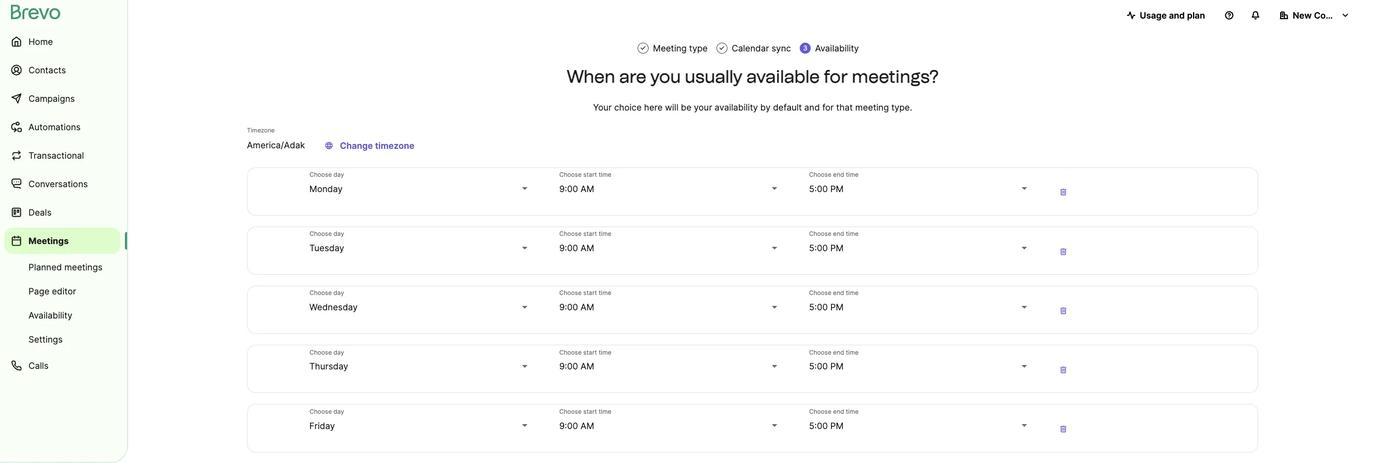Task type: locate. For each thing, give the bounding box(es) containing it.
2 remove range image from the top
[[1057, 423, 1071, 436]]

9:00 am field for wednesday
[[560, 301, 780, 314]]

0 vertical spatial availability
[[816, 43, 859, 54]]

1 5:00 pm from the top
[[810, 184, 844, 194]]

planned
[[29, 262, 62, 273]]

5 5:00 pm field from the top
[[810, 420, 1030, 433]]

remove range image for thursday
[[1057, 364, 1071, 377]]

0 vertical spatial remove range image
[[1057, 186, 1071, 199]]

2 delete from the top
[[1060, 246, 1068, 257]]

Wednesday field
[[310, 301, 530, 314]]

1 no color image from the left
[[640, 44, 647, 52]]

home
[[29, 36, 53, 47]]

4 5:00 pm from the top
[[810, 361, 844, 372]]

9:00 am
[[560, 184, 595, 194], [560, 243, 595, 254], [560, 302, 595, 313], [560, 361, 595, 372], [560, 421, 595, 432]]

choice
[[615, 102, 642, 113]]

am for thursday
[[581, 361, 595, 372]]

no color image for meeting type
[[640, 44, 647, 52]]

am for friday
[[581, 421, 595, 432]]

planned meetings
[[29, 262, 103, 273]]

1 horizontal spatial availability
[[816, 43, 859, 54]]

3 pm from the top
[[831, 302, 844, 313]]

1 delete button from the top
[[1053, 181, 1075, 203]]

0 horizontal spatial no color image
[[640, 44, 647, 52]]

no color image
[[640, 44, 647, 52], [719, 44, 726, 52]]

3 remove range image from the top
[[1057, 364, 1071, 377]]

4 9:00 from the top
[[560, 361, 578, 372]]

5:00 pm for monday
[[810, 184, 844, 194]]

calendar
[[732, 43, 769, 54]]

transactional
[[29, 150, 84, 161]]

1 check from the left
[[640, 44, 647, 52]]

3 9:00 am from the top
[[560, 302, 595, 313]]

plan
[[1188, 10, 1206, 21]]

1 9:00 am field from the top
[[560, 182, 780, 196]]

1 horizontal spatial no color image
[[719, 44, 726, 52]]

5 9:00 from the top
[[560, 421, 578, 432]]

am for tuesday
[[581, 243, 595, 254]]

5 pm from the top
[[831, 421, 844, 432]]

4 5:00 pm field from the top
[[810, 360, 1030, 373]]

5:00
[[810, 184, 828, 194], [810, 243, 828, 254], [810, 302, 828, 313], [810, 361, 828, 372], [810, 421, 828, 432]]

Monday field
[[310, 182, 530, 196]]

1 horizontal spatial check
[[719, 44, 726, 52]]

meetings?
[[852, 66, 939, 87]]

2 vertical spatial remove range image
[[1057, 364, 1071, 377]]

availability
[[816, 43, 859, 54], [29, 310, 72, 321]]

thursday
[[310, 361, 348, 372]]

page
[[29, 286, 49, 297]]

your
[[593, 102, 612, 113]]

availability right 3
[[816, 43, 859, 54]]

0 vertical spatial remove range image
[[1057, 245, 1071, 258]]

2 am from the top
[[581, 243, 595, 254]]

5 delete button from the top
[[1053, 418, 1075, 440]]

5:00 pm field for thursday
[[810, 360, 1030, 373]]

2 pm from the top
[[831, 243, 844, 254]]

pm for tuesday
[[831, 243, 844, 254]]

no color image left meeting
[[640, 44, 647, 52]]

1 5:00 pm field from the top
[[810, 182, 1030, 196]]

meeting
[[856, 102, 889, 113]]

5:00 pm
[[810, 184, 844, 194], [810, 243, 844, 254], [810, 302, 844, 313], [810, 361, 844, 372], [810, 421, 844, 432]]

am
[[581, 184, 595, 194], [581, 243, 595, 254], [581, 302, 595, 313], [581, 361, 595, 372], [581, 421, 595, 432]]

availability
[[715, 102, 758, 113]]

3 delete button from the top
[[1053, 299, 1075, 321]]

campaigns link
[[4, 86, 121, 112]]

1 9:00 am from the top
[[560, 184, 595, 194]]

Thursday field
[[310, 360, 530, 373]]

3 5:00 pm field from the top
[[810, 301, 1030, 314]]

2 9:00 am from the top
[[560, 243, 595, 254]]

1 vertical spatial for
[[823, 102, 834, 113]]

default
[[773, 102, 802, 113]]

5 9:00 am field from the top
[[560, 420, 780, 433]]

2 5:00 pm field from the top
[[810, 242, 1030, 255]]

5 5:00 pm from the top
[[810, 421, 844, 432]]

no color image right type in the right of the page
[[719, 44, 726, 52]]

9:00 for thursday
[[560, 361, 578, 372]]

4 9:00 am from the top
[[560, 361, 595, 372]]

check left meeting
[[640, 44, 647, 52]]

9:00 AM field
[[560, 182, 780, 196], [560, 242, 780, 255], [560, 301, 780, 314], [560, 360, 780, 373], [560, 420, 780, 433]]

2 check from the left
[[719, 44, 726, 52]]

5:00 PM field
[[810, 182, 1030, 196], [810, 242, 1030, 255], [810, 301, 1030, 314], [810, 360, 1030, 373], [810, 420, 1030, 433]]

deals
[[29, 207, 52, 218]]

and left plan
[[1170, 10, 1185, 21]]

9:00 am for wednesday
[[560, 302, 595, 313]]

0 horizontal spatial check
[[640, 44, 647, 52]]

2 5:00 pm from the top
[[810, 243, 844, 254]]

check
[[640, 44, 647, 52], [719, 44, 726, 52]]

and
[[1170, 10, 1185, 21], [805, 102, 820, 113]]

2 no color image from the left
[[719, 44, 726, 52]]

remove range image
[[1057, 186, 1071, 199], [1057, 305, 1071, 318], [1057, 364, 1071, 377]]

1 vertical spatial and
[[805, 102, 820, 113]]

3 9:00 from the top
[[560, 302, 578, 313]]

1 vertical spatial availability
[[29, 310, 72, 321]]

sync
[[772, 43, 791, 54]]

editor
[[52, 286, 76, 297]]

1 am from the top
[[581, 184, 595, 194]]

pm for thursday
[[831, 361, 844, 372]]

pm for wednesday
[[831, 302, 844, 313]]

wednesday
[[310, 302, 358, 313]]

5:00 pm field for tuesday
[[810, 242, 1030, 255]]

5 am from the top
[[581, 421, 595, 432]]

meeting type
[[653, 43, 708, 54]]

language
[[325, 140, 334, 151]]

9:00 for monday
[[560, 184, 578, 194]]

1 delete from the top
[[1060, 187, 1068, 198]]

1 5:00 from the top
[[810, 184, 828, 194]]

9:00 am field for monday
[[560, 182, 780, 196]]

1 pm from the top
[[831, 184, 844, 194]]

delete button for friday
[[1053, 418, 1075, 440]]

4 am from the top
[[581, 361, 595, 372]]

pm for friday
[[831, 421, 844, 432]]

2 delete button from the top
[[1053, 240, 1075, 262]]

available
[[747, 66, 820, 87]]

change
[[340, 140, 373, 151]]

delete for friday
[[1060, 424, 1068, 435]]

9:00 am for thursday
[[560, 361, 595, 372]]

3 am from the top
[[581, 302, 595, 313]]

delete
[[1060, 187, 1068, 198], [1060, 246, 1068, 257], [1060, 306, 1068, 317], [1060, 365, 1068, 376], [1060, 424, 1068, 435]]

4 9:00 am field from the top
[[560, 360, 780, 373]]

5 5:00 from the top
[[810, 421, 828, 432]]

4 5:00 from the top
[[810, 361, 828, 372]]

type
[[690, 43, 708, 54]]

conversations
[[29, 179, 88, 190]]

remove range image
[[1057, 245, 1071, 258], [1057, 423, 1071, 436]]

1 horizontal spatial and
[[1170, 10, 1185, 21]]

3 9:00 am field from the top
[[560, 301, 780, 314]]

calls link
[[4, 353, 121, 379]]

1 vertical spatial remove range image
[[1057, 423, 1071, 436]]

4 delete from the top
[[1060, 365, 1068, 376]]

remove range image for friday
[[1057, 423, 1071, 436]]

tuesday
[[310, 243, 344, 254]]

check for calendar
[[719, 44, 726, 52]]

page editor
[[29, 286, 76, 297]]

0 vertical spatial and
[[1170, 10, 1185, 21]]

for
[[824, 66, 848, 87], [823, 102, 834, 113]]

settings link
[[4, 329, 121, 351]]

your
[[694, 102, 713, 113]]

0 horizontal spatial availability
[[29, 310, 72, 321]]

home link
[[4, 29, 121, 55]]

Friday field
[[310, 420, 530, 433]]

2 remove range image from the top
[[1057, 305, 1071, 318]]

4 delete button from the top
[[1053, 359, 1075, 381]]

availability down page editor
[[29, 310, 72, 321]]

4 pm from the top
[[831, 361, 844, 372]]

9:00 am for monday
[[560, 184, 595, 194]]

5:00 for monday
[[810, 184, 828, 194]]

calls
[[29, 361, 49, 372]]

5 9:00 am from the top
[[560, 421, 595, 432]]

that
[[837, 102, 853, 113]]

delete button
[[1053, 181, 1075, 203], [1053, 240, 1075, 262], [1053, 299, 1075, 321], [1053, 359, 1075, 381], [1053, 418, 1075, 440]]

check right type in the right of the page
[[719, 44, 726, 52]]

for left that
[[823, 102, 834, 113]]

transactional link
[[4, 143, 121, 169]]

2 5:00 from the top
[[810, 243, 828, 254]]

pm for monday
[[831, 184, 844, 194]]

pm
[[831, 184, 844, 194], [831, 243, 844, 254], [831, 302, 844, 313], [831, 361, 844, 372], [831, 421, 844, 432]]

3 5:00 from the top
[[810, 302, 828, 313]]

delete for thursday
[[1060, 365, 1068, 376]]

meetings
[[64, 262, 103, 273]]

company
[[1315, 10, 1355, 21]]

5:00 for friday
[[810, 421, 828, 432]]

9:00
[[560, 184, 578, 194], [560, 243, 578, 254], [560, 302, 578, 313], [560, 361, 578, 372], [560, 421, 578, 432]]

1 remove range image from the top
[[1057, 245, 1071, 258]]

2 9:00 from the top
[[560, 243, 578, 254]]

1 vertical spatial remove range image
[[1057, 305, 1071, 318]]

9:00 for wednesday
[[560, 302, 578, 313]]

and right the default
[[805, 102, 820, 113]]

1 9:00 from the top
[[560, 184, 578, 194]]

2 9:00 am field from the top
[[560, 242, 780, 255]]

for up that
[[824, 66, 848, 87]]

timezone
[[247, 127, 275, 134]]

1 remove range image from the top
[[1057, 186, 1071, 199]]

5 delete from the top
[[1060, 424, 1068, 435]]

3 delete from the top
[[1060, 306, 1068, 317]]

3 5:00 pm from the top
[[810, 302, 844, 313]]



Task type: vqa. For each thing, say whether or not it's contained in the screenshot.
5th 5:00 pm field from the top of the page
yes



Task type: describe. For each thing, give the bounding box(es) containing it.
campaigns
[[29, 93, 75, 104]]

5:00 pm field for wednesday
[[810, 301, 1030, 314]]

delete button for thursday
[[1053, 359, 1075, 381]]

left image
[[323, 139, 336, 152]]

automations link
[[4, 114, 121, 140]]

availability link
[[4, 305, 121, 327]]

monday
[[310, 184, 343, 194]]

9:00 for tuesday
[[560, 243, 578, 254]]

no color image for calendar sync
[[719, 44, 726, 52]]

here
[[644, 102, 663, 113]]

0 horizontal spatial and
[[805, 102, 820, 113]]

settings
[[29, 334, 63, 345]]

conversations link
[[4, 171, 121, 197]]

usually
[[685, 66, 743, 87]]

9:00 am field for thursday
[[560, 360, 780, 373]]

remove range image for wednesday
[[1057, 305, 1071, 318]]

5:00 pm field for friday
[[810, 420, 1030, 433]]

automations
[[29, 122, 81, 133]]

meetings link
[[4, 228, 121, 254]]

am for wednesday
[[581, 302, 595, 313]]

usage and plan button
[[1118, 4, 1215, 26]]

when
[[567, 66, 616, 87]]

9:00 am for tuesday
[[560, 243, 595, 254]]

you
[[651, 66, 681, 87]]

and inside button
[[1170, 10, 1185, 21]]

5:00 for wednesday
[[810, 302, 828, 313]]

calendar sync
[[732, 43, 791, 54]]

when are you usually available for meetings?
[[567, 66, 939, 87]]

delete button for tuesday
[[1053, 240, 1075, 262]]

9:00 for friday
[[560, 421, 578, 432]]

delete button for monday
[[1053, 181, 1075, 203]]

meetings
[[29, 236, 69, 247]]

contacts
[[29, 65, 66, 76]]

3
[[804, 44, 808, 52]]

5:00 pm for wednesday
[[810, 302, 844, 313]]

remove range image for monday
[[1057, 186, 1071, 199]]

contacts link
[[4, 57, 121, 83]]

are
[[620, 66, 647, 87]]

remove range image for tuesday
[[1057, 245, 1071, 258]]

be
[[681, 102, 692, 113]]

deals link
[[4, 200, 121, 226]]

by
[[761, 102, 771, 113]]

5:00 pm field for monday
[[810, 182, 1030, 196]]

5:00 for tuesday
[[810, 243, 828, 254]]

9:00 am field for friday
[[560, 420, 780, 433]]

delete for tuesday
[[1060, 246, 1068, 257]]

Tuesday field
[[310, 242, 530, 255]]

0 vertical spatial for
[[824, 66, 848, 87]]

5:00 pm for tuesday
[[810, 243, 844, 254]]

meeting
[[653, 43, 687, 54]]

america/adak
[[247, 140, 305, 151]]

type.
[[892, 102, 913, 113]]

usage and plan
[[1140, 10, 1206, 21]]

new
[[1293, 10, 1312, 21]]

delete button for wednesday
[[1053, 299, 1075, 321]]

9:00 am for friday
[[560, 421, 595, 432]]

change timezone
[[340, 140, 415, 151]]

page editor link
[[4, 281, 121, 303]]

am for monday
[[581, 184, 595, 194]]

timezone
[[375, 140, 415, 151]]

new company
[[1293, 10, 1355, 21]]

friday
[[310, 421, 335, 432]]

delete for monday
[[1060, 187, 1068, 198]]

delete for wednesday
[[1060, 306, 1068, 317]]

check for meeting
[[640, 44, 647, 52]]

5:00 for thursday
[[810, 361, 828, 372]]

usage
[[1140, 10, 1167, 21]]

5:00 pm for thursday
[[810, 361, 844, 372]]

new company button
[[1272, 4, 1359, 26]]

planned meetings link
[[4, 257, 121, 278]]

5:00 pm for friday
[[810, 421, 844, 432]]

will
[[665, 102, 679, 113]]

your choice here will be your availability by default and for that meeting type.
[[593, 102, 913, 113]]

9:00 am field for tuesday
[[560, 242, 780, 255]]



